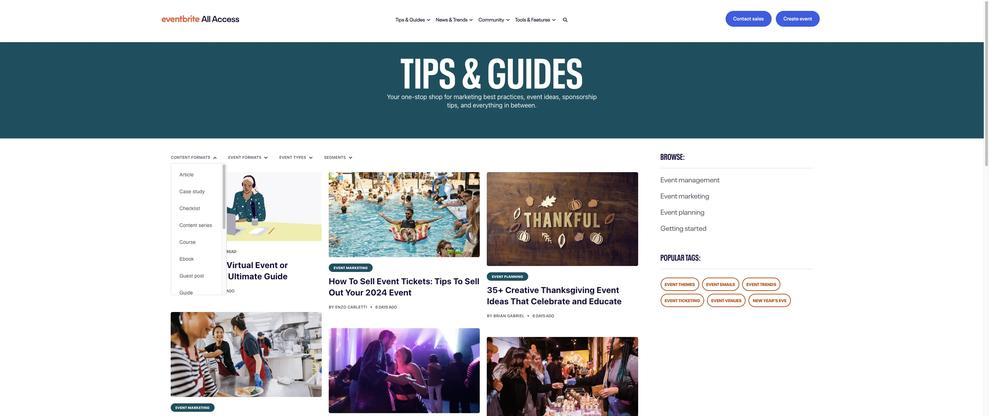 Task type: describe. For each thing, give the bounding box(es) containing it.
guest
[[179, 273, 193, 279]]

getting started
[[661, 222, 707, 233]]

case study
[[179, 189, 205, 194]]

people laughing while serving food image
[[171, 312, 322, 397]]

create
[[784, 14, 799, 21]]

shop
[[429, 93, 443, 101]]

checklist link
[[171, 200, 221, 217]]

tips & guides link
[[393, 11, 433, 27]]

venues
[[726, 297, 742, 303]]

eve
[[779, 297, 787, 303]]

marketing inside your one-stop shop for marketing best practices, event ideas, sponsorship tips, and everything in between.
[[454, 93, 482, 101]]

thanksgiving
[[541, 285, 595, 295]]

gabriel
[[508, 314, 525, 318]]

ticketing
[[679, 297, 701, 303]]

days for 35+ creative thanksgiving event ideas that celebrate and educate
[[536, 313, 546, 319]]

course
[[179, 239, 196, 245]]

ago for how to sell event tickets: tips to sell out your 2024 event
[[389, 304, 397, 310]]

lots of people at a pool party image
[[329, 172, 480, 257]]

celebrate
[[531, 296, 571, 306]]

ebook
[[179, 256, 194, 262]]

event themes
[[665, 281, 695, 287]]

news & trends link
[[433, 11, 476, 27]]

how to sell event tickets: tips to sell out your 2024 event
[[329, 276, 480, 297]]

event inside popup button
[[228, 155, 241, 160]]

case study link
[[171, 183, 221, 200]]

guide inside guide link
[[179, 290, 193, 296]]

how for how to plan a virtual event or webinar: your ultimate guide
[[171, 260, 189, 270]]

getting started link
[[661, 222, 707, 233]]

tickets:
[[401, 276, 433, 286]]

guide inside how to plan a virtual event or webinar: your ultimate guide
[[264, 271, 288, 281]]

trends
[[761, 281, 777, 287]]

logo eventbrite image
[[160, 12, 240, 25]]

arrow image for trends
[[470, 19, 473, 21]]

by for how to sell event tickets: tips to sell out your 2024 event
[[329, 305, 334, 309]]

and inside your one-stop shop for marketing best practices, event ideas, sponsorship tips, and everything in between.
[[461, 102, 472, 109]]

ideas
[[487, 296, 509, 306]]

types
[[294, 155, 306, 160]]

enzo
[[336, 305, 347, 309]]

arrow image for community
[[506, 19, 510, 21]]

contact sales link
[[726, 11, 772, 27]]

content for content formats
[[171, 155, 190, 160]]

getting
[[661, 222, 684, 233]]

& left best
[[462, 37, 482, 99]]

arrow image for features
[[552, 19, 556, 21]]

& for tips & guides link in the top of the page
[[406, 15, 409, 22]]

that
[[511, 296, 529, 306]]

arrow image for event types
[[309, 156, 313, 159]]

0 vertical spatial tips
[[396, 15, 405, 22]]

read
[[227, 248, 237, 254]]

your one-stop shop for marketing best practices, event ideas, sponsorship tips, and everything in between.
[[387, 93, 597, 109]]

1 vertical spatial tips & guides
[[401, 37, 584, 99]]

event venues link
[[708, 294, 746, 307]]

event themes link
[[661, 278, 700, 291]]

search icon image
[[563, 17, 568, 23]]

between.
[[511, 102, 537, 109]]

event formats button
[[228, 155, 268, 160]]

0 horizontal spatial guides
[[410, 15, 425, 22]]

tags:
[[686, 251, 701, 263]]

0 horizontal spatial days
[[216, 288, 226, 293]]

how to plan a virtual event or webinar: your ultimate guide
[[171, 260, 288, 281]]

event inside your one-stop shop for marketing best practices, event ideas, sponsorship tips, and everything in between.
[[527, 93, 543, 101]]

features
[[532, 15, 551, 22]]

virtual
[[227, 260, 254, 270]]

contact sales
[[734, 14, 764, 21]]

1 vertical spatial tips
[[401, 37, 456, 99]]

tools & features
[[516, 15, 551, 22]]

event guests and food vendor image
[[487, 337, 639, 416]]

& for the tools & features link
[[527, 15, 531, 22]]

35+
[[487, 285, 504, 295]]

4 days ago
[[213, 288, 235, 293]]

content for content series
[[179, 222, 197, 228]]

a
[[220, 260, 225, 270]]

guest post
[[179, 273, 204, 279]]

0 vertical spatial tips & guides
[[396, 15, 425, 22]]

min
[[219, 248, 226, 254]]

practices,
[[498, 93, 526, 101]]

news & trends
[[436, 15, 468, 22]]

3 min read
[[215, 248, 237, 254]]

3
[[215, 248, 218, 254]]

stop
[[415, 93, 427, 101]]

tools & features link
[[513, 11, 559, 27]]

by enzo carletti link
[[329, 305, 369, 309]]

popular
[[661, 251, 685, 263]]

tools
[[516, 15, 526, 22]]

by brian gabriel link
[[487, 314, 526, 318]]

event inside dropdown button
[[279, 155, 293, 160]]

6 for sell
[[376, 304, 378, 310]]

by for 35+ creative thanksgiving event ideas that celebrate and educate
[[487, 314, 493, 318]]

content formats button
[[171, 155, 217, 160]]

arrow image for segments
[[349, 156, 353, 159]]

0 vertical spatial ago
[[227, 288, 235, 293]]

by brian gabriel
[[487, 314, 526, 318]]

news
[[436, 15, 448, 22]]

create event link
[[776, 11, 821, 27]]

segments button
[[324, 155, 353, 160]]

study
[[193, 189, 205, 194]]

0 vertical spatial event marketing link
[[661, 190, 710, 200]]

course link
[[171, 234, 221, 251]]

event ticketing
[[665, 297, 701, 303]]

event inside how to plan a virtual event or webinar: your ultimate guide
[[255, 260, 278, 270]]

creative
[[506, 285, 539, 295]]

meabe
[[191, 288, 205, 293]]

content series link
[[171, 217, 221, 234]]



Task type: vqa. For each thing, say whether or not it's contained in the screenshot.
receive
no



Task type: locate. For each thing, give the bounding box(es) containing it.
35+ creative thanksgiving event ideas that celebrate and educate
[[487, 285, 622, 306]]

35+ creative thanksgiving event ideas that celebrate and educate link
[[487, 281, 639, 311]]

community link
[[476, 11, 513, 27]]

0 horizontal spatial arrow image
[[427, 19, 431, 21]]

arrow image
[[213, 156, 217, 159], [264, 156, 268, 159], [309, 156, 313, 159], [349, 156, 353, 159]]

marketing
[[454, 93, 482, 101], [679, 190, 710, 200], [346, 265, 368, 270], [188, 405, 210, 410]]

your inside your one-stop shop for marketing best practices, event ideas, sponsorship tips, and everything in between.
[[387, 93, 400, 101]]

best
[[484, 93, 496, 101]]

everything
[[473, 102, 503, 109]]

1 horizontal spatial and
[[572, 296, 588, 306]]

tips & guides
[[396, 15, 425, 22], [401, 37, 584, 99]]

segments
[[324, 155, 347, 160]]

1 horizontal spatial to
[[454, 276, 463, 286]]

1 horizontal spatial days
[[379, 304, 388, 310]]

days right the 4
[[216, 288, 226, 293]]

0 horizontal spatial and
[[461, 102, 472, 109]]

event marketing for lots of people at a pool party image
[[334, 265, 368, 270]]

your inside how to sell event tickets: tips to sell out your 2024 event
[[346, 288, 364, 297]]

days down the 2024
[[379, 304, 388, 310]]

&
[[406, 15, 409, 22], [449, 15, 453, 22], [527, 15, 531, 22], [462, 37, 482, 99]]

0 vertical spatial by
[[171, 288, 176, 293]]

1 vertical spatial your
[[208, 271, 226, 281]]

webinar:
[[171, 271, 206, 281]]

0 vertical spatial how
[[171, 260, 189, 270]]

arrow image right types
[[309, 156, 313, 159]]

arrow image inside tips & guides link
[[427, 19, 431, 21]]

planning up the creative
[[505, 274, 524, 279]]

1 horizontal spatial planning
[[679, 206, 705, 217]]

1 horizontal spatial formats
[[242, 155, 262, 160]]

event management
[[661, 174, 720, 184]]

0 horizontal spatial planning
[[505, 274, 524, 279]]

& right tools
[[527, 15, 531, 22]]

how
[[171, 260, 189, 270], [329, 276, 347, 286]]

emails
[[721, 281, 736, 287]]

1 formats from the left
[[191, 155, 210, 160]]

popular tags:
[[661, 251, 701, 263]]

by left chris
[[171, 288, 176, 293]]

post
[[194, 273, 204, 279]]

2 vertical spatial days
[[536, 313, 546, 319]]

your left one-
[[387, 93, 400, 101]]

1 horizontal spatial 6 days ago
[[533, 313, 555, 319]]

arrow image right segments
[[349, 156, 353, 159]]

0 horizontal spatial 6
[[376, 304, 378, 310]]

6
[[376, 304, 378, 310], [533, 313, 535, 319]]

6 for thanksgiving
[[533, 313, 535, 319]]

guide
[[264, 271, 288, 281], [179, 290, 193, 296]]

sell left '35+'
[[465, 276, 480, 286]]

by enzo carletti
[[329, 305, 369, 309]]

2 horizontal spatial event marketing
[[661, 190, 710, 200]]

1 horizontal spatial event planning link
[[661, 206, 705, 217]]

your up carletti
[[346, 288, 364, 297]]

1 arrow image from the left
[[427, 19, 431, 21]]

arrow image inside news & trends link
[[470, 19, 473, 21]]

0 vertical spatial event planning
[[661, 206, 705, 217]]

1 vertical spatial by
[[329, 305, 334, 309]]

series
[[199, 222, 212, 228]]

1 horizontal spatial event planning
[[661, 206, 705, 217]]

1 vertical spatial guide
[[179, 290, 193, 296]]

event trends
[[747, 281, 777, 287]]

0 vertical spatial event planning link
[[661, 206, 705, 217]]

1 horizontal spatial how
[[329, 276, 347, 286]]

1 horizontal spatial by
[[329, 305, 334, 309]]

days for how to sell event tickets: tips to sell out your 2024 event
[[379, 304, 388, 310]]

0 horizontal spatial formats
[[191, 155, 210, 160]]

event emails link
[[703, 278, 740, 291]]

4
[[213, 288, 216, 293]]

1 horizontal spatial 6
[[533, 313, 535, 319]]

0 horizontal spatial event marketing
[[176, 405, 210, 410]]

educate
[[589, 296, 622, 306]]

0 vertical spatial 6 days ago
[[376, 304, 397, 310]]

ago down how to sell event tickets: tips to sell out your 2024 event link
[[389, 304, 397, 310]]

0 horizontal spatial 6 days ago
[[376, 304, 397, 310]]

6 right gabriel
[[533, 313, 535, 319]]

0 horizontal spatial your
[[208, 271, 226, 281]]

6 down the 2024
[[376, 304, 378, 310]]

formats inside event formats popup button
[[242, 155, 262, 160]]

new year's eve
[[753, 297, 787, 303]]

arrow image inside community link
[[506, 19, 510, 21]]

3 arrow image from the left
[[309, 156, 313, 159]]

article link
[[171, 166, 221, 183]]

0 vertical spatial content
[[171, 155, 190, 160]]

1 to from the left
[[349, 276, 358, 286]]

by left enzo
[[329, 305, 334, 309]]

by for how to plan a virtual event or webinar: your ultimate guide
[[171, 288, 176, 293]]

event planning link up '35+'
[[487, 273, 529, 281]]

carletti
[[348, 305, 367, 309]]

sales
[[753, 14, 764, 21]]

by chris meabe link
[[171, 288, 206, 293]]

1 vertical spatial event planning link
[[487, 273, 529, 281]]

tips
[[396, 15, 405, 22], [401, 37, 456, 99], [435, 276, 452, 286]]

arrow image inside segments dropdown button
[[349, 156, 353, 159]]

out
[[329, 288, 344, 297]]

event planning link
[[661, 206, 705, 217], [487, 273, 529, 281]]

1 horizontal spatial arrow image
[[552, 19, 556, 21]]

event planning
[[661, 206, 705, 217], [492, 274, 524, 279]]

& right the news
[[449, 15, 453, 22]]

0 horizontal spatial by
[[171, 288, 176, 293]]

checklist
[[179, 206, 200, 211]]

for
[[445, 93, 452, 101]]

1 arrow image from the left
[[470, 19, 473, 21]]

ideas,
[[544, 93, 561, 101]]

2 horizontal spatial days
[[536, 313, 546, 319]]

your down the a at the left of the page
[[208, 271, 226, 281]]

themes
[[679, 281, 695, 287]]

6 days ago down celebrate
[[533, 313, 555, 319]]

arrow image inside the tools & features link
[[552, 19, 556, 21]]

0 vertical spatial guide
[[264, 271, 288, 281]]

2 arrow image from the left
[[552, 19, 556, 21]]

event planning link up getting started
[[661, 206, 705, 217]]

arrow image for content formats
[[213, 156, 217, 159]]

or
[[280, 260, 288, 270]]

1 vertical spatial 6
[[533, 313, 535, 319]]

management
[[679, 174, 720, 184]]

1 vertical spatial ago
[[389, 304, 397, 310]]

guide link
[[171, 284, 221, 301]]

event right create
[[800, 14, 813, 21]]

planning
[[679, 206, 705, 217], [505, 274, 524, 279]]

to
[[349, 276, 358, 286], [454, 276, 463, 286]]

0 horizontal spatial how
[[171, 260, 189, 270]]

1 horizontal spatial event marketing
[[334, 265, 368, 270]]

and
[[461, 102, 472, 109], [572, 296, 588, 306]]

event marketing link for people laughing while serving food image
[[171, 403, 215, 412]]

1 horizontal spatial event
[[800, 14, 813, 21]]

event marketing
[[661, 190, 710, 200], [334, 265, 368, 270], [176, 405, 210, 410]]

event types button
[[279, 155, 313, 160]]

arrow image for event formats
[[264, 156, 268, 159]]

& left the news
[[406, 15, 409, 22]]

segments element
[[171, 163, 227, 301]]

how inside how to plan a virtual event or webinar: your ultimate guide
[[171, 260, 189, 270]]

ultimate
[[228, 271, 262, 281]]

1 arrow image from the left
[[213, 156, 217, 159]]

contact
[[734, 14, 752, 21]]

days down celebrate
[[536, 313, 546, 319]]

and inside 35+ creative thanksgiving event ideas that celebrate and educate
[[572, 296, 588, 306]]

formats
[[191, 155, 210, 160], [242, 155, 262, 160]]

0 horizontal spatial event planning link
[[487, 273, 529, 281]]

formats for event
[[242, 155, 262, 160]]

planning up started
[[679, 206, 705, 217]]

how up out
[[329, 276, 347, 286]]

new year's eve link
[[749, 294, 791, 307]]

arrow image right event formats
[[264, 156, 268, 159]]

0 horizontal spatial event marketing link
[[171, 403, 215, 412]]

content up course
[[179, 222, 197, 228]]

how up guest
[[171, 260, 189, 270]]

create event
[[784, 14, 813, 21]]

arrow image inside content formats popup button
[[213, 156, 217, 159]]

0 vertical spatial your
[[387, 93, 400, 101]]

1 horizontal spatial ago
[[389, 304, 397, 310]]

ago right the 4
[[227, 288, 235, 293]]

content up article on the top left of the page
[[171, 155, 190, 160]]

event up between.
[[527, 93, 543, 101]]

1 vertical spatial content
[[179, 222, 197, 228]]

tips inside how to sell event tickets: tips to sell out your 2024 event
[[435, 276, 452, 286]]

0 horizontal spatial to
[[349, 276, 358, 286]]

2 vertical spatial event marketing link
[[171, 403, 215, 412]]

2 formats from the left
[[242, 155, 262, 160]]

event marketing for people laughing while serving food image
[[176, 405, 210, 410]]

2 vertical spatial by
[[487, 314, 493, 318]]

2 horizontal spatial ago
[[546, 313, 555, 319]]

ago for 35+ creative thanksgiving event ideas that celebrate and educate
[[546, 313, 555, 319]]

event marketing link for lots of people at a pool party image
[[329, 264, 373, 272]]

arrow image left search icon
[[552, 19, 556, 21]]

community
[[479, 15, 505, 22]]

your inside how to plan a virtual event or webinar: your ultimate guide
[[208, 271, 226, 281]]

ago down celebrate
[[546, 313, 555, 319]]

2 sell from the left
[[465, 276, 480, 286]]

guest post link
[[171, 267, 221, 284]]

2 horizontal spatial your
[[387, 93, 400, 101]]

sell
[[360, 276, 375, 286], [465, 276, 480, 286]]

content inside content series link
[[179, 222, 197, 228]]

by left "brian"
[[487, 314, 493, 318]]

event marketing link
[[661, 190, 710, 200], [329, 264, 373, 272], [171, 403, 215, 412]]

arrow image
[[427, 19, 431, 21], [506, 19, 510, 21]]

event formats
[[228, 155, 263, 160]]

year's
[[764, 297, 779, 303]]

2 horizontal spatial event marketing link
[[661, 190, 710, 200]]

arrow image left the news
[[427, 19, 431, 21]]

by chris meabe
[[171, 288, 206, 293]]

1 vertical spatial event marketing link
[[329, 264, 373, 272]]

1 horizontal spatial sell
[[465, 276, 480, 286]]

0 vertical spatial event marketing
[[661, 190, 710, 200]]

0 horizontal spatial event planning
[[492, 274, 524, 279]]

arrow image right content formats
[[213, 156, 217, 159]]

1 vertical spatial days
[[379, 304, 388, 310]]

2 vertical spatial tips
[[435, 276, 452, 286]]

1 vertical spatial event planning
[[492, 274, 524, 279]]

0 horizontal spatial sell
[[360, 276, 375, 286]]

how inside how to sell event tickets: tips to sell out your 2024 event
[[329, 276, 347, 286]]

and down thanksgiving
[[572, 296, 588, 306]]

arrow image for tips & guides
[[427, 19, 431, 21]]

event inside 35+ creative thanksgiving event ideas that celebrate and educate
[[597, 285, 620, 295]]

2 to from the left
[[454, 276, 463, 286]]

1 vertical spatial and
[[572, 296, 588, 306]]

arrow image inside event types dropdown button
[[309, 156, 313, 159]]

1 vertical spatial 6 days ago
[[533, 313, 555, 319]]

tips,
[[447, 102, 459, 109]]

formats inside content formats popup button
[[191, 155, 210, 160]]

arrow image right trends in the left top of the page
[[470, 19, 473, 21]]

1 horizontal spatial arrow image
[[506, 19, 510, 21]]

trends
[[454, 15, 468, 22]]

4 arrow image from the left
[[349, 156, 353, 159]]

0 vertical spatial guides
[[410, 15, 425, 22]]

formats for content
[[191, 155, 210, 160]]

0 vertical spatial planning
[[679, 206, 705, 217]]

1 horizontal spatial your
[[346, 288, 364, 297]]

1 horizontal spatial guide
[[264, 271, 288, 281]]

and right tips, at the top of page
[[461, 102, 472, 109]]

in
[[505, 102, 510, 109]]

arrow image left tools
[[506, 19, 510, 21]]

0 vertical spatial and
[[461, 102, 472, 109]]

0 horizontal spatial guide
[[179, 290, 193, 296]]

2 vertical spatial your
[[346, 288, 364, 297]]

event
[[228, 155, 241, 160], [279, 155, 293, 160], [661, 174, 678, 184], [661, 190, 678, 200], [661, 206, 678, 217], [255, 260, 278, 270], [334, 265, 345, 270], [492, 274, 504, 279], [377, 276, 400, 286], [665, 281, 678, 287], [707, 281, 720, 287], [747, 281, 760, 287], [597, 285, 620, 295], [389, 288, 412, 297], [665, 297, 678, 303], [712, 297, 725, 303], [176, 405, 187, 410]]

article
[[179, 172, 194, 178]]

1 vertical spatial event
[[527, 93, 543, 101]]

0 vertical spatial event
[[800, 14, 813, 21]]

event planning up '35+'
[[492, 274, 524, 279]]

content series
[[179, 222, 212, 228]]

event
[[800, 14, 813, 21], [527, 93, 543, 101]]

6 days ago for sell
[[376, 304, 397, 310]]

1 vertical spatial planning
[[505, 274, 524, 279]]

sell up the 2024
[[360, 276, 375, 286]]

event types
[[279, 155, 307, 160]]

2 vertical spatial ago
[[546, 313, 555, 319]]

0 vertical spatial days
[[216, 288, 226, 293]]

1 sell from the left
[[360, 276, 375, 286]]

2 arrow image from the left
[[264, 156, 268, 159]]

sponsorship
[[563, 93, 597, 101]]

one-
[[402, 93, 415, 101]]

event venues
[[712, 297, 742, 303]]

by
[[171, 288, 176, 293], [329, 305, 334, 309], [487, 314, 493, 318]]

content formats
[[171, 155, 211, 160]]

1 vertical spatial event marketing
[[334, 265, 368, 270]]

case
[[179, 189, 191, 194]]

event ticketing link
[[661, 294, 705, 307]]

2 horizontal spatial by
[[487, 314, 493, 318]]

0 horizontal spatial arrow image
[[470, 19, 473, 21]]

arrow image
[[470, 19, 473, 21], [552, 19, 556, 21]]

how for how to sell event tickets: tips to sell out your 2024 event
[[329, 276, 347, 286]]

1 vertical spatial how
[[329, 276, 347, 286]]

how to plan a virtual event or webinar: your ultimate guide link
[[171, 256, 322, 286]]

1 vertical spatial guides
[[488, 37, 584, 99]]

chris
[[177, 288, 190, 293]]

2 arrow image from the left
[[506, 19, 510, 21]]

0 horizontal spatial event
[[527, 93, 543, 101]]

& for news & trends link
[[449, 15, 453, 22]]

content inside content formats popup button
[[171, 155, 190, 160]]

6 days ago down the 2024
[[376, 304, 397, 310]]

2 vertical spatial event marketing
[[176, 405, 210, 410]]

event management link
[[661, 174, 720, 184]]

6 days ago for thanksgiving
[[533, 313, 555, 319]]

1 horizontal spatial guides
[[488, 37, 584, 99]]

1 horizontal spatial event marketing link
[[329, 264, 373, 272]]

event planning up getting started
[[661, 206, 705, 217]]

0 vertical spatial 6
[[376, 304, 378, 310]]

browse:
[[661, 150, 685, 162]]

0 horizontal spatial ago
[[227, 288, 235, 293]]

arrow image inside event formats popup button
[[264, 156, 268, 159]]

couple dancing in nightclub image
[[329, 328, 480, 413]]



